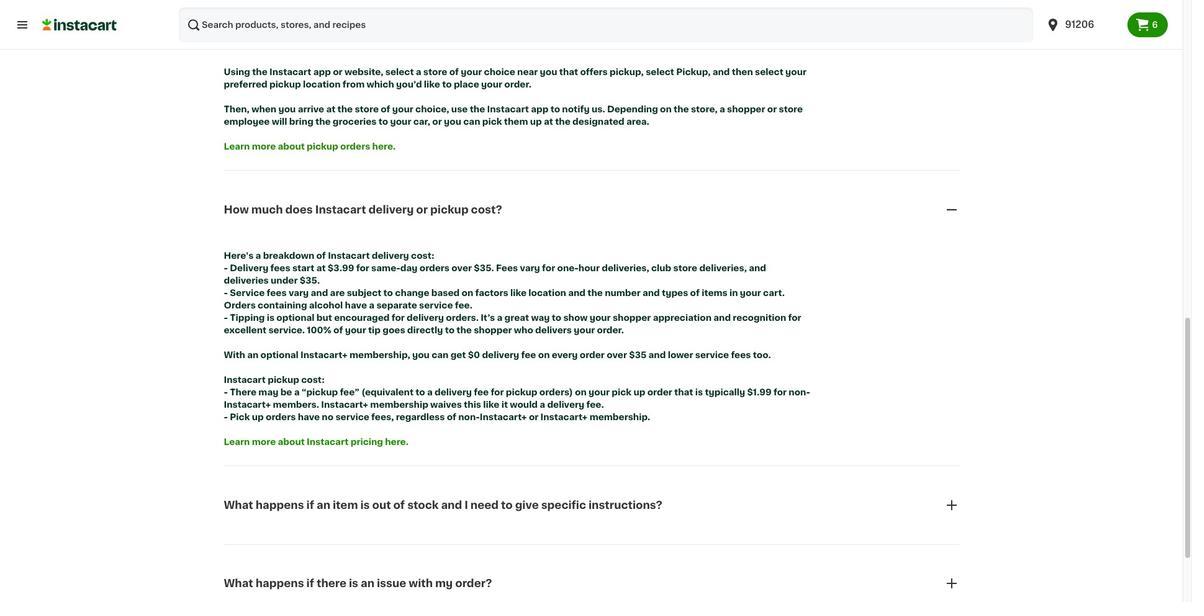 Task type: locate. For each thing, give the bounding box(es) containing it.
1 what from the top
[[224, 500, 253, 510]]

to up the 'delivers'
[[552, 314, 561, 322]]

website,
[[344, 68, 383, 76]]

0 vertical spatial does
[[251, 21, 279, 30]]

your down show
[[574, 326, 595, 335]]

at right arrive
[[326, 105, 335, 114]]

types
[[662, 289, 688, 298]]

1 horizontal spatial order
[[647, 388, 672, 397]]

select
[[385, 68, 414, 76], [646, 68, 674, 76], [755, 68, 783, 76]]

1 vertical spatial that
[[674, 388, 693, 397]]

orders inside instacart pickup cost: - there may be a "pickup fee" (equivalent to a delivery fee for pickup orders) on your pick up order that is typically $1.99 for non- instacart+ members. instacart+ membership waives this like it would a delivery fee. - pick up orders have no service fees, regardless of non-instacart+ or instacart+ membership.
[[266, 413, 296, 422]]

1 if from the top
[[306, 500, 314, 510]]

0 vertical spatial fees
[[270, 264, 290, 273]]

of inside then, when you arrive at the store of your choice, use the instacart app to notify us. depending on the store, a shopper or store employee will bring the groceries to your car, or you can pick them up at the designated area.
[[381, 105, 390, 114]]

1 vertical spatial like
[[510, 289, 527, 298]]

pickup left cost?
[[430, 205, 469, 215]]

your up membership.
[[589, 388, 610, 397]]

$35.
[[474, 264, 494, 273], [300, 276, 320, 285]]

1 vertical spatial order
[[647, 388, 672, 397]]

0 horizontal spatial orders
[[266, 413, 296, 422]]

1 horizontal spatial can
[[463, 117, 480, 126]]

shopper
[[727, 105, 765, 114], [613, 314, 651, 322], [474, 326, 512, 335]]

like up great
[[510, 289, 527, 298]]

here. down fees,
[[385, 438, 408, 447]]

2 learn from the top
[[224, 438, 250, 447]]

1 vertical spatial order.
[[597, 326, 624, 335]]

1 horizontal spatial non-
[[789, 388, 810, 397]]

app
[[313, 68, 331, 76], [531, 105, 548, 114]]

of right 'breakdown'
[[316, 252, 326, 260]]

$0
[[468, 351, 480, 360]]

you
[[540, 68, 557, 76], [278, 105, 296, 114], [444, 117, 461, 126], [412, 351, 430, 360]]

you down use
[[444, 117, 461, 126]]

like left 'it' at the bottom
[[483, 401, 499, 409]]

0 horizontal spatial non-
[[458, 413, 480, 422]]

a right be
[[294, 388, 300, 397]]

91206 button
[[1045, 7, 1120, 42]]

deliveries, up number
[[602, 264, 649, 273]]

is inside instacart pickup cost: - there may be a "pickup fee" (equivalent to a delivery fee for pickup orders) on your pick up order that is typically $1.99 for non- instacart+ members. instacart+ membership waives this like it would a delivery fee. - pick up orders have no service fees, regardless of non-instacart+ or instacart+ membership.
[[695, 388, 703, 397]]

encouraged
[[334, 314, 390, 322]]

that inside instacart pickup cost: - there may be a "pickup fee" (equivalent to a delivery fee for pickup orders) on your pick up order that is typically $1.99 for non- instacart+ members. instacart+ membership waives this like it would a delivery fee. - pick up orders have no service fees, regardless of non-instacart+ or instacart+ membership.
[[674, 388, 693, 397]]

optional down service. on the left bottom of the page
[[260, 351, 298, 360]]

vary
[[520, 264, 540, 273], [289, 289, 309, 298]]

service inside the here's a breakdown of instacart delivery cost: - delivery fees start at $3.99 for same-day orders over $35. fees vary for one-hour deliveries, club store deliveries, and deliveries under $35. - service fees vary and are subject to change based on factors like location and the number and types of items in your cart. orders containing alcohol have a separate service fee. - tipping is optional but encouraged for delivery orders. it's a great way to show your shopper appreciation and recognition for excellent service. 100% of your tip goes directly to the shopper who delivers your order.
[[419, 301, 453, 310]]

fees,
[[371, 413, 394, 422]]

instacart inside then, when you arrive at the store of your choice, use the instacart app to notify us. depending on the store, a shopper or store employee will bring the groceries to your car, or you can pick them up at the designated area.
[[487, 105, 529, 114]]

of right 100% at the bottom of page
[[333, 326, 343, 335]]

be
[[280, 388, 292, 397]]

how does instacart in-store pickup or curbside pickup work? button
[[224, 3, 959, 48]]

0 vertical spatial here.
[[372, 142, 396, 151]]

pickup down the bring on the top left
[[307, 142, 338, 151]]

what for what happens if there is an issue with my order?
[[224, 579, 253, 589]]

or inside using the instacart app or website, select a store of your choice near you that offers pickup, select pickup, and then select your preferred pickup location from which you'd like to place your order.
[[333, 68, 342, 76]]

how much does instacart delivery or pickup cost? button
[[224, 187, 959, 232]]

more down members.
[[252, 438, 276, 447]]

instacart inside the here's a breakdown of instacart delivery cost: - delivery fees start at $3.99 for same-day orders over $35. fees vary for one-hour deliveries, club store deliveries, and deliveries under $35. - service fees vary and are subject to change based on factors like location and the number and types of items in your cart. orders containing alcohol have a separate service fee. - tipping is optional but encouraged for delivery orders. it's a great way to show your shopper appreciation and recognition for excellent service. 100% of your tip goes directly to the shopper who delivers your order.
[[328, 252, 370, 260]]

to left notify at the left of the page
[[550, 105, 560, 114]]

here. down groceries
[[372, 142, 396, 151]]

2 horizontal spatial orders
[[420, 264, 450, 273]]

and inside using the instacart app or website, select a store of your choice near you that offers pickup, select pickup, and then select your preferred pickup location from which you'd like to place your order.
[[713, 68, 730, 76]]

goes
[[383, 326, 405, 335]]

0 horizontal spatial an
[[247, 351, 258, 360]]

fee. up orders.
[[455, 301, 472, 310]]

more for learn more about pickup orders here.
[[252, 142, 276, 151]]

1 horizontal spatial location
[[529, 289, 566, 298]]

1 horizontal spatial fee.
[[586, 401, 604, 409]]

learn down pick
[[224, 438, 250, 447]]

1 vertical spatial about
[[278, 438, 305, 447]]

2 if from the top
[[306, 579, 314, 589]]

0 vertical spatial have
[[345, 301, 367, 310]]

2 happens from the top
[[256, 579, 304, 589]]

0 vertical spatial service
[[419, 301, 453, 310]]

service right lower
[[695, 351, 729, 360]]

4 - from the top
[[224, 388, 228, 397]]

of down waives
[[447, 413, 456, 422]]

for up 'it' at the bottom
[[491, 388, 504, 397]]

fees
[[270, 264, 290, 273], [267, 289, 287, 298], [731, 351, 751, 360]]

is
[[267, 314, 274, 322], [695, 388, 703, 397], [360, 500, 370, 510], [349, 579, 358, 589]]

0 vertical spatial fee.
[[455, 301, 472, 310]]

about for instacart
[[278, 438, 305, 447]]

and right the $35
[[649, 351, 666, 360]]

0 vertical spatial about
[[278, 142, 305, 151]]

learn
[[224, 142, 250, 151], [224, 438, 250, 447]]

Search field
[[179, 7, 1033, 42]]

about down members.
[[278, 438, 305, 447]]

over
[[452, 264, 472, 273], [607, 351, 627, 360]]

there
[[230, 388, 256, 397]]

$35. left fees
[[474, 264, 494, 273]]

0 vertical spatial pick
[[482, 117, 502, 126]]

orders
[[340, 142, 370, 151], [420, 264, 450, 273], [266, 413, 296, 422]]

2 what from the top
[[224, 579, 253, 589]]

shopper down then
[[727, 105, 765, 114]]

0 vertical spatial non-
[[789, 388, 810, 397]]

1 happens from the top
[[256, 500, 304, 510]]

optional
[[276, 314, 314, 322], [260, 351, 298, 360]]

1 horizontal spatial pick
[[612, 388, 631, 397]]

location up arrive
[[303, 80, 341, 89]]

change
[[395, 289, 429, 298]]

1 vertical spatial over
[[607, 351, 627, 360]]

an left issue
[[361, 579, 374, 589]]

is left typically
[[695, 388, 703, 397]]

1 vertical spatial up
[[633, 388, 645, 397]]

membership
[[370, 401, 428, 409]]

1 deliveries, from the left
[[602, 264, 649, 273]]

1 vertical spatial non-
[[458, 413, 480, 422]]

0 horizontal spatial order.
[[504, 80, 531, 89]]

and down items
[[714, 314, 731, 322]]

or inside instacart pickup cost: - there may be a "pickup fee" (equivalent to a delivery fee for pickup orders) on your pick up order that is typically $1.99 for non- instacart+ members. instacart+ membership waives this like it would a delivery fee. - pick up orders have no service fees, regardless of non-instacart+ or instacart+ membership.
[[529, 413, 538, 422]]

up right pick
[[252, 413, 264, 422]]

to inside instacart pickup cost: - there may be a "pickup fee" (equivalent to a delivery fee for pickup orders) on your pick up order that is typically $1.99 for non- instacart+ members. instacart+ membership waives this like it would a delivery fee. - pick up orders have no service fees, regardless of non-instacart+ or instacart+ membership.
[[416, 388, 425, 397]]

1 horizontal spatial that
[[674, 388, 693, 397]]

over left the $35
[[607, 351, 627, 360]]

instacart inside using the instacart app or website, select a store of your choice near you that offers pickup, select pickup, and then select your preferred pickup location from which you'd like to place your order.
[[269, 68, 311, 76]]

on right based
[[462, 289, 473, 298]]

here.
[[372, 142, 396, 151], [385, 438, 408, 447]]

does
[[251, 21, 279, 30], [285, 205, 313, 215]]

like right you'd
[[424, 80, 440, 89]]

2 horizontal spatial like
[[510, 289, 527, 298]]

and left types
[[643, 289, 660, 298]]

store inside dropdown button
[[350, 21, 379, 30]]

start
[[292, 264, 314, 273]]

over up based
[[452, 264, 472, 273]]

1 vertical spatial shopper
[[613, 314, 651, 322]]

your up place
[[461, 68, 482, 76]]

fees left too.
[[731, 351, 751, 360]]

1 vertical spatial if
[[306, 579, 314, 589]]

at right start
[[316, 264, 326, 273]]

for right the $3.99
[[356, 264, 369, 273]]

what inside dropdown button
[[224, 500, 253, 510]]

store,
[[691, 105, 718, 114]]

fee. inside the here's a breakdown of instacart delivery cost: - delivery fees start at $3.99 for same-day orders over $35. fees vary for one-hour deliveries, club store deliveries, and deliveries under $35. - service fees vary and are subject to change based on factors like location and the number and types of items in your cart. orders containing alcohol have a separate service fee. - tipping is optional but encouraged for delivery orders. it's a great way to show your shopper appreciation and recognition for excellent service. 100% of your tip goes directly to the shopper who delivers your order.
[[455, 301, 472, 310]]

you'd
[[396, 80, 422, 89]]

1 how from the top
[[224, 21, 249, 30]]

91206 button
[[1038, 7, 1127, 42]]

2 more from the top
[[252, 438, 276, 447]]

instacart
[[281, 21, 332, 30], [269, 68, 311, 76], [487, 105, 529, 114], [315, 205, 366, 215], [328, 252, 370, 260], [224, 376, 266, 384], [307, 438, 349, 447]]

orders
[[224, 301, 256, 310]]

1 vertical spatial fee
[[474, 388, 489, 397]]

1 about from the top
[[278, 142, 305, 151]]

1 vertical spatial location
[[529, 289, 566, 298]]

have
[[345, 301, 367, 310], [298, 413, 320, 422]]

instacart inside instacart pickup cost: - there may be a "pickup fee" (equivalent to a delivery fee for pickup orders) on your pick up order that is typically $1.99 for non- instacart+ members. instacart+ membership waives this like it would a delivery fee. - pick up orders have no service fees, regardless of non-instacart+ or instacart+ membership.
[[224, 376, 266, 384]]

in
[[730, 289, 738, 298]]

which
[[367, 80, 394, 89]]

use
[[451, 105, 468, 114]]

non- right $1.99
[[789, 388, 810, 397]]

pickup left the work?
[[488, 21, 526, 30]]

would
[[510, 401, 538, 409]]

the up groceries
[[337, 105, 353, 114]]

learn more about pickup orders here.
[[224, 142, 396, 151]]

1 horizontal spatial app
[[531, 105, 548, 114]]

and up cart.
[[749, 264, 766, 273]]

how left 'much'
[[224, 205, 249, 215]]

0 vertical spatial $35.
[[474, 264, 494, 273]]

delivers
[[535, 326, 572, 335]]

0 horizontal spatial service
[[335, 413, 369, 422]]

0 horizontal spatial order
[[580, 351, 605, 360]]

- down the here's
[[224, 264, 228, 273]]

non- down this
[[458, 413, 480, 422]]

1 horizontal spatial orders
[[340, 142, 370, 151]]

1 horizontal spatial $35.
[[474, 264, 494, 273]]

up up membership.
[[633, 388, 645, 397]]

a right store,
[[720, 105, 725, 114]]

1 horizontal spatial up
[[530, 117, 542, 126]]

will
[[272, 117, 287, 126]]

cost:
[[411, 252, 434, 260], [301, 376, 325, 384]]

$35
[[629, 351, 646, 360]]

vary right fees
[[520, 264, 540, 273]]

cost: inside instacart pickup cost: - there may be a "pickup fee" (equivalent to a delivery fee for pickup orders) on your pick up order that is typically $1.99 for non- instacart+ members. instacart+ membership waives this like it would a delivery fee. - pick up orders have no service fees, regardless of non-instacart+ or instacart+ membership.
[[301, 376, 325, 384]]

separate
[[376, 301, 417, 310]]

1 horizontal spatial cost:
[[411, 252, 434, 260]]

0 vertical spatial fee
[[521, 351, 536, 360]]

0 vertical spatial cost:
[[411, 252, 434, 260]]

service down based
[[419, 301, 453, 310]]

stock
[[407, 500, 439, 510]]

0 horizontal spatial over
[[452, 264, 472, 273]]

pick inside then, when you arrive at the store of your choice, use the instacart app to notify us. depending on the store, a shopper or store employee will bring the groceries to your car, or you can pick them up at the designated area.
[[482, 117, 502, 126]]

1 vertical spatial what
[[224, 579, 253, 589]]

service.
[[268, 326, 305, 335]]

order.
[[504, 80, 531, 89], [597, 326, 624, 335]]

0 horizontal spatial select
[[385, 68, 414, 76]]

order inside instacart pickup cost: - there may be a "pickup fee" (equivalent to a delivery fee for pickup orders) on your pick up order that is typically $1.99 for non- instacart+ members. instacart+ membership waives this like it would a delivery fee. - pick up orders have no service fees, regardless of non-instacart+ or instacart+ membership.
[[647, 388, 672, 397]]

what inside dropdown button
[[224, 579, 253, 589]]

1 vertical spatial fee.
[[586, 401, 604, 409]]

tip
[[368, 326, 381, 335]]

up inside then, when you arrive at the store of your choice, use the instacart app to notify us. depending on the store, a shopper or store employee will bring the groceries to your car, or you can pick them up at the designated area.
[[530, 117, 542, 126]]

then
[[732, 68, 753, 76]]

order right every
[[580, 351, 605, 360]]

deliveries,
[[602, 264, 649, 273], [699, 264, 747, 273]]

1 vertical spatial fees
[[267, 289, 287, 298]]

appreciation
[[653, 314, 711, 322]]

2 horizontal spatial an
[[361, 579, 374, 589]]

service right no
[[335, 413, 369, 422]]

pickup inside how much does instacart delivery or pickup cost? dropdown button
[[430, 205, 469, 215]]

0 horizontal spatial can
[[432, 351, 449, 360]]

an
[[247, 351, 258, 360], [317, 500, 330, 510], [361, 579, 374, 589]]

0 vertical spatial if
[[306, 500, 314, 510]]

of
[[449, 68, 459, 76], [381, 105, 390, 114], [316, 252, 326, 260], [690, 289, 700, 298], [333, 326, 343, 335], [447, 413, 456, 422], [393, 500, 405, 510]]

more
[[252, 142, 276, 151], [252, 438, 276, 447]]

order down lower
[[647, 388, 672, 397]]

0 vertical spatial what
[[224, 500, 253, 510]]

- left pick
[[224, 413, 228, 422]]

to
[[442, 80, 452, 89], [550, 105, 560, 114], [379, 117, 388, 126], [383, 289, 393, 298], [552, 314, 561, 322], [445, 326, 454, 335], [416, 388, 425, 397], [501, 500, 513, 510]]

or
[[422, 21, 434, 30], [333, 68, 342, 76], [767, 105, 777, 114], [432, 117, 442, 126], [416, 205, 428, 215], [529, 413, 538, 422]]

if for an
[[306, 500, 314, 510]]

that down lower
[[674, 388, 693, 397]]

fee down who
[[521, 351, 536, 360]]

of inside dropdown button
[[393, 500, 405, 510]]

2 horizontal spatial service
[[695, 351, 729, 360]]

1 horizontal spatial service
[[419, 301, 453, 310]]

3 - from the top
[[224, 314, 228, 322]]

- up orders
[[224, 289, 228, 298]]

0 vertical spatial shopper
[[727, 105, 765, 114]]

0 vertical spatial optional
[[276, 314, 314, 322]]

to left place
[[442, 80, 452, 89]]

an left 'item'
[[317, 500, 330, 510]]

have inside instacart pickup cost: - there may be a "pickup fee" (equivalent to a delivery fee for pickup orders) on your pick up order that is typically $1.99 for non- instacart+ members. instacart+ membership waives this like it would a delivery fee. - pick up orders have no service fees, regardless of non-instacart+ or instacart+ membership.
[[298, 413, 320, 422]]

happens for an
[[256, 500, 304, 510]]

None search field
[[179, 7, 1033, 42]]

2 about from the top
[[278, 438, 305, 447]]

at inside the here's a breakdown of instacart delivery cost: - delivery fees start at $3.99 for same-day orders over $35. fees vary for one-hour deliveries, club store deliveries, and deliveries under $35. - service fees vary and are subject to change based on factors like location and the number and types of items in your cart. orders containing alcohol have a separate service fee. - tipping is optional but encouraged for delivery orders. it's a great way to show your shopper appreciation and recognition for excellent service. 100% of your tip goes directly to the shopper who delivers your order.
[[316, 264, 326, 273]]

it
[[501, 401, 508, 409]]

0 horizontal spatial at
[[316, 264, 326, 273]]

order
[[580, 351, 605, 360], [647, 388, 672, 397]]

0 horizontal spatial like
[[424, 80, 440, 89]]

how for how much does instacart delivery or pickup cost?
[[224, 205, 249, 215]]

about
[[278, 142, 305, 151], [278, 438, 305, 447]]

2 how from the top
[[224, 205, 249, 215]]

if inside dropdown button
[[306, 500, 314, 510]]

an right with
[[247, 351, 258, 360]]

is inside the here's a breakdown of instacart delivery cost: - delivery fees start at $3.99 for same-day orders over $35. fees vary for one-hour deliveries, club store deliveries, and deliveries under $35. - service fees vary and are subject to change based on factors like location and the number and types of items in your cart. orders containing alcohol have a separate service fee. - tipping is optional but encouraged for delivery orders. it's a great way to show your shopper appreciation and recognition for excellent service. 100% of your tip goes directly to the shopper who delivers your order.
[[267, 314, 274, 322]]

order. inside the here's a breakdown of instacart delivery cost: - delivery fees start at $3.99 for same-day orders over $35. fees vary for one-hour deliveries, club store deliveries, and deliveries under $35. - service fees vary and are subject to change based on factors like location and the number and types of items in your cart. orders containing alcohol have a separate service fee. - tipping is optional but encouraged for delivery orders. it's a great way to show your shopper appreciation and recognition for excellent service. 100% of your tip goes directly to the shopper who delivers your order.
[[597, 326, 624, 335]]

pick inside instacart pickup cost: - there may be a "pickup fee" (equivalent to a delivery fee for pickup orders) on your pick up order that is typically $1.99 for non- instacart+ members. instacart+ membership waives this like it would a delivery fee. - pick up orders have no service fees, regardless of non-instacart+ or instacart+ membership.
[[612, 388, 631, 397]]

1 horizontal spatial vary
[[520, 264, 540, 273]]

instacart pickup cost: - there may be a "pickup fee" (equivalent to a delivery fee for pickup orders) on your pick up order that is typically $1.99 for non- instacart+ members. instacart+ membership waives this like it would a delivery fee. - pick up orders have no service fees, regardless of non-instacart+ or instacart+ membership.
[[224, 376, 810, 422]]

2 deliveries, from the left
[[699, 264, 747, 273]]

2 vertical spatial service
[[335, 413, 369, 422]]

the right use
[[470, 105, 485, 114]]

of inside instacart pickup cost: - there may be a "pickup fee" (equivalent to a delivery fee for pickup orders) on your pick up order that is typically $1.99 for non- instacart+ members. instacart+ membership waives this like it would a delivery fee. - pick up orders have no service fees, regardless of non-instacart+ or instacart+ membership.
[[447, 413, 456, 422]]

what
[[224, 500, 253, 510], [224, 579, 253, 589]]

can
[[463, 117, 480, 126], [432, 351, 449, 360]]

have up encouraged
[[345, 301, 367, 310]]

and inside dropdown button
[[441, 500, 462, 510]]

1 horizontal spatial like
[[483, 401, 499, 409]]

to inside dropdown button
[[501, 500, 513, 510]]

order. inside using the instacart app or website, select a store of your choice near you that offers pickup, select pickup, and then select your preferred pickup location from which you'd like to place your order.
[[504, 80, 531, 89]]

orders inside the here's a breakdown of instacart delivery cost: - delivery fees start at $3.99 for same-day orders over $35. fees vary for one-hour deliveries, club store deliveries, and deliveries under $35. - service fees vary and are subject to change based on factors like location and the number and types of items in your cart. orders containing alcohol have a separate service fee. - tipping is optional but encouraged for delivery orders. it's a great way to show your shopper appreciation and recognition for excellent service. 100% of your tip goes directly to the shopper who delivers your order.
[[420, 264, 450, 273]]

0 vertical spatial that
[[559, 68, 578, 76]]

0 vertical spatial order.
[[504, 80, 531, 89]]

2 horizontal spatial at
[[544, 117, 553, 126]]

6 button
[[1127, 12, 1168, 37]]

app up arrive
[[313, 68, 331, 76]]

0 horizontal spatial shopper
[[474, 326, 512, 335]]

0 vertical spatial location
[[303, 80, 341, 89]]

1 vertical spatial orders
[[420, 264, 450, 273]]

1 horizontal spatial an
[[317, 500, 330, 510]]

1 more from the top
[[252, 142, 276, 151]]

fee"
[[340, 388, 359, 397]]

for down separate
[[392, 314, 405, 322]]

2 vertical spatial shopper
[[474, 326, 512, 335]]

2 horizontal spatial shopper
[[727, 105, 765, 114]]

1 learn from the top
[[224, 142, 250, 151]]

to left give
[[501, 500, 513, 510]]

optional up service. on the left bottom of the page
[[276, 314, 314, 322]]

order. down near
[[504, 80, 531, 89]]

for right recognition
[[788, 314, 801, 322]]

0 horizontal spatial pick
[[482, 117, 502, 126]]

then, when you arrive at the store of your choice, use the instacart app to notify us. depending on the store, a shopper or store employee will bring the groceries to your car, or you can pick them up at the designated area.
[[224, 105, 805, 126]]

who
[[514, 326, 533, 335]]

app inside using the instacart app or website, select a store of your choice near you that offers pickup, select pickup, and then select your preferred pickup location from which you'd like to place your order.
[[313, 68, 331, 76]]

1 vertical spatial does
[[285, 205, 313, 215]]

1 horizontal spatial over
[[607, 351, 627, 360]]

shopper inside then, when you arrive at the store of your choice, use the instacart app to notify us. depending on the store, a shopper or store employee will bring the groceries to your car, or you can pick them up at the designated area.
[[727, 105, 765, 114]]

happens
[[256, 500, 304, 510], [256, 579, 304, 589]]

with
[[409, 579, 433, 589]]

choice
[[484, 68, 515, 76]]

happens inside dropdown button
[[256, 500, 304, 510]]

1 horizontal spatial does
[[285, 205, 313, 215]]

0 vertical spatial an
[[247, 351, 258, 360]]

and
[[713, 68, 730, 76], [749, 264, 766, 273], [311, 289, 328, 298], [568, 289, 585, 298], [643, 289, 660, 298], [714, 314, 731, 322], [649, 351, 666, 360], [441, 500, 462, 510]]

5 - from the top
[[224, 413, 228, 422]]

here. for learn more about pickup orders here.
[[372, 142, 396, 151]]

does up preferred
[[251, 21, 279, 30]]

and up alcohol
[[311, 289, 328, 298]]

lower
[[668, 351, 693, 360]]

pickup
[[381, 21, 419, 30], [488, 21, 526, 30], [269, 80, 301, 89], [307, 142, 338, 151], [430, 205, 469, 215], [268, 376, 299, 384], [506, 388, 537, 397]]

what happens if there is an issue with my order?
[[224, 579, 492, 589]]

pick
[[482, 117, 502, 126], [612, 388, 631, 397]]

0 horizontal spatial does
[[251, 21, 279, 30]]

0 horizontal spatial have
[[298, 413, 320, 422]]

shopper down number
[[613, 314, 651, 322]]

0 vertical spatial app
[[313, 68, 331, 76]]

fee up this
[[474, 388, 489, 397]]

0 vertical spatial can
[[463, 117, 480, 126]]

fee. inside instacart pickup cost: - there may be a "pickup fee" (equivalent to a delivery fee for pickup orders) on your pick up order that is typically $1.99 for non- instacart+ members. instacart+ membership waives this like it would a delivery fee. - pick up orders have no service fees, regardless of non-instacart+ or instacart+ membership.
[[586, 401, 604, 409]]

on right the "orders)"
[[575, 388, 587, 397]]

fees up containing
[[267, 289, 287, 298]]

1 vertical spatial here.
[[385, 438, 408, 447]]

pickup up when
[[269, 80, 301, 89]]

1 horizontal spatial at
[[326, 105, 335, 114]]

0 horizontal spatial deliveries,
[[602, 264, 649, 273]]

happens inside dropdown button
[[256, 579, 304, 589]]

1 horizontal spatial order.
[[597, 326, 624, 335]]

fee. up membership.
[[586, 401, 604, 409]]

1 vertical spatial app
[[531, 105, 548, 114]]

if inside dropdown button
[[306, 579, 314, 589]]

work?
[[528, 21, 562, 30]]

0 vertical spatial up
[[530, 117, 542, 126]]

how for how does instacart in-store pickup or curbside pickup work?
[[224, 21, 249, 30]]

1 vertical spatial happens
[[256, 579, 304, 589]]

0 vertical spatial learn
[[224, 142, 250, 151]]

with an optional instacart+ membership, you can get $0 delivery fee on every order over $35 and lower service fees too.
[[224, 351, 771, 360]]

learn for learn more about pickup orders here.
[[224, 142, 250, 151]]

instacart+ down the fee"
[[321, 401, 368, 409]]

have down members.
[[298, 413, 320, 422]]

orders right day
[[420, 264, 450, 273]]

instacart+ down 'it' at the bottom
[[480, 413, 527, 422]]

pickup inside using the instacart app or website, select a store of your choice near you that offers pickup, select pickup, and then select your preferred pickup location from which you'd like to place your order.
[[269, 80, 301, 89]]

on left every
[[538, 351, 550, 360]]

like inside instacart pickup cost: - there may be a "pickup fee" (equivalent to a delivery fee for pickup orders) on your pick up order that is typically $1.99 for non- instacart+ members. instacart+ membership waives this like it would a delivery fee. - pick up orders have no service fees, regardless of non-instacart+ or instacart+ membership.
[[483, 401, 499, 409]]

0 horizontal spatial cost:
[[301, 376, 325, 384]]

1 vertical spatial more
[[252, 438, 276, 447]]



Task type: vqa. For each thing, say whether or not it's contained in the screenshot.
Cheddar,
no



Task type: describe. For each thing, give the bounding box(es) containing it.
need
[[470, 500, 499, 510]]

1 horizontal spatial fee
[[521, 351, 536, 360]]

to up separate
[[383, 289, 393, 298]]

show
[[563, 314, 588, 322]]

your right then
[[785, 68, 806, 76]]

one-
[[557, 264, 579, 273]]

the down orders.
[[456, 326, 472, 335]]

1 vertical spatial service
[[695, 351, 729, 360]]

number
[[605, 289, 641, 298]]

membership.
[[590, 413, 650, 422]]

a up waives
[[427, 388, 433, 397]]

same-
[[371, 264, 400, 273]]

to down orders.
[[445, 326, 454, 335]]

app inside then, when you arrive at the store of your choice, use the instacart app to notify us. depending on the store, a shopper or store employee will bring the groceries to your car, or you can pick them up at the designated area.
[[531, 105, 548, 114]]

members.
[[273, 401, 319, 409]]

learn for learn more about instacart pricing here.
[[224, 438, 250, 447]]

too.
[[753, 351, 771, 360]]

service
[[230, 289, 265, 298]]

does inside how much does instacart delivery or pickup cost? dropdown button
[[285, 205, 313, 215]]

great
[[504, 314, 529, 322]]

item
[[333, 500, 358, 510]]

0 vertical spatial vary
[[520, 264, 540, 273]]

cost?
[[471, 205, 502, 215]]

"pickup
[[302, 388, 338, 397]]

of inside using the instacart app or website, select a store of your choice near you that offers pickup, select pickup, and then select your preferred pickup location from which you'd like to place your order.
[[449, 68, 459, 76]]

based
[[431, 289, 460, 298]]

pickup up be
[[268, 376, 299, 384]]

how does instacart in-store pickup or curbside pickup work?
[[224, 21, 562, 30]]

like inside the here's a breakdown of instacart delivery cost: - delivery fees start at $3.99 for same-day orders over $35. fees vary for one-hour deliveries, club store deliveries, and deliveries under $35. - service fees vary and are subject to change based on factors like location and the number and types of items in your cart. orders containing alcohol have a separate service fee. - tipping is optional but encouraged for delivery orders. it's a great way to show your shopper appreciation and recognition for excellent service. 100% of your tip goes directly to the shopper who delivers your order.
[[510, 289, 527, 298]]

your left car,
[[390, 117, 411, 126]]

instacart logo image
[[42, 17, 117, 32]]

a down subject
[[369, 301, 374, 310]]

$3.99
[[328, 264, 354, 273]]

fee inside instacart pickup cost: - there may be a "pickup fee" (equivalent to a delivery fee for pickup orders) on your pick up order that is typically $1.99 for non- instacart+ members. instacart+ membership waives this like it would a delivery fee. - pick up orders have no service fees, regardless of non-instacart+ or instacart+ membership.
[[474, 388, 489, 397]]

no
[[322, 413, 333, 422]]

0 vertical spatial order
[[580, 351, 605, 360]]

100%
[[307, 326, 331, 335]]

from
[[343, 80, 365, 89]]

2 vertical spatial fees
[[731, 351, 751, 360]]

much
[[251, 205, 283, 215]]

and up show
[[568, 289, 585, 298]]

your right in
[[740, 289, 761, 298]]

store inside using the instacart app or website, select a store of your choice near you that offers pickup, select pickup, and then select your preferred pickup location from which you'd like to place your order.
[[423, 68, 447, 76]]

location inside the here's a breakdown of instacart delivery cost: - delivery fees start at $3.99 for same-day orders over $35. fees vary for one-hour deliveries, club store deliveries, and deliveries under $35. - service fees vary and are subject to change based on factors like location and the number and types of items in your cart. orders containing alcohol have a separate service fee. - tipping is optional but encouraged for delivery orders. it's a great way to show your shopper appreciation and recognition for excellent service. 100% of your tip goes directly to the shopper who delivers your order.
[[529, 289, 566, 298]]

hour
[[579, 264, 600, 273]]

what happens if there is an issue with my order? button
[[224, 561, 959, 602]]

a right it's
[[497, 314, 502, 322]]

here's
[[224, 252, 253, 260]]

service inside instacart pickup cost: - there may be a "pickup fee" (equivalent to a delivery fee for pickup orders) on your pick up order that is typically $1.99 for non- instacart+ members. instacart+ membership waives this like it would a delivery fee. - pick up orders have no service fees, regardless of non-instacart+ or instacart+ membership.
[[335, 413, 369, 422]]

here's a breakdown of instacart delivery cost: - delivery fees start at $3.99 for same-day orders over $35. fees vary for one-hour deliveries, club store deliveries, and deliveries under $35. - service fees vary and are subject to change based on factors like location and the number and types of items in your cart. orders containing alcohol have a separate service fee. - tipping is optional but encouraged for delivery orders. it's a great way to show your shopper appreciation and recognition for excellent service. 100% of your tip goes directly to the shopper who delivers your order.
[[224, 252, 803, 335]]

the down notify at the left of the page
[[555, 117, 570, 126]]

choice,
[[415, 105, 449, 114]]

subject
[[347, 289, 381, 298]]

2 horizontal spatial up
[[633, 388, 645, 397]]

your right show
[[590, 314, 611, 322]]

groceries
[[333, 117, 377, 126]]

1 select from the left
[[385, 68, 414, 76]]

regardless
[[396, 413, 445, 422]]

for right $1.99
[[774, 388, 787, 397]]

near
[[517, 68, 538, 76]]

delivery inside dropdown button
[[368, 205, 414, 215]]

does inside how does instacart in-store pickup or curbside pickup work? dropdown button
[[251, 21, 279, 30]]

cost: inside the here's a breakdown of instacart delivery cost: - delivery fees start at $3.99 for same-day orders over $35. fees vary for one-hour deliveries, club store deliveries, and deliveries under $35. - service fees vary and are subject to change based on factors like location and the number and types of items in your cart. orders containing alcohol have a separate service fee. - tipping is optional but encouraged for delivery orders. it's a great way to show your shopper appreciation and recognition for excellent service. 100% of your tip goes directly to the shopper who delivers your order.
[[411, 252, 434, 260]]

fees
[[496, 264, 518, 273]]

6
[[1152, 20, 1158, 29]]

membership,
[[350, 351, 410, 360]]

1 vertical spatial can
[[432, 351, 449, 360]]

place
[[454, 80, 479, 89]]

way
[[531, 314, 550, 322]]

but
[[316, 314, 332, 322]]

under
[[271, 276, 298, 285]]

to inside using the instacart app or website, select a store of your choice near you that offers pickup, select pickup, and then select your preferred pickup location from which you'd like to place your order.
[[442, 80, 452, 89]]

your down encouraged
[[345, 326, 366, 335]]

to right groceries
[[379, 117, 388, 126]]

pick
[[230, 413, 250, 422]]

the down hour
[[587, 289, 603, 298]]

happens for there
[[256, 579, 304, 589]]

instacart+ down there on the left
[[224, 401, 271, 409]]

0 horizontal spatial $35.
[[300, 276, 320, 285]]

learn more about instacart pricing here. link
[[224, 438, 408, 447]]

an inside dropdown button
[[317, 500, 330, 510]]

what for what happens if an item is out of stock and i need to give specific instructions?
[[224, 500, 253, 510]]

your up car,
[[392, 105, 413, 114]]

club
[[651, 264, 671, 273]]

your down choice
[[481, 80, 502, 89]]

that inside using the instacart app or website, select a store of your choice near you that offers pickup, select pickup, and then select your preferred pickup location from which you'd like to place your order.
[[559, 68, 578, 76]]

for left one-
[[542, 264, 555, 273]]

on inside instacart pickup cost: - there may be a "pickup fee" (equivalent to a delivery fee for pickup orders) on your pick up order that is typically $1.99 for non- instacart+ members. instacart+ membership waives this like it would a delivery fee. - pick up orders have no service fees, regardless of non-instacart+ or instacart+ membership.
[[575, 388, 587, 397]]

a up delivery on the left of the page
[[256, 252, 261, 260]]

waives
[[430, 401, 462, 409]]

pickup up would
[[506, 388, 537, 397]]

then,
[[224, 105, 250, 114]]

location inside using the instacart app or website, select a store of your choice near you that offers pickup, select pickup, and then select your preferred pickup location from which you'd like to place your order.
[[303, 80, 341, 89]]

about for pickup
[[278, 142, 305, 151]]

pickup,
[[610, 68, 644, 76]]

3 select from the left
[[755, 68, 783, 76]]

the down arrive
[[315, 117, 331, 126]]

this
[[464, 401, 481, 409]]

a inside using the instacart app or website, select a store of your choice near you that offers pickup, select pickup, and then select your preferred pickup location from which you'd like to place your order.
[[416, 68, 421, 76]]

you inside using the instacart app or website, select a store of your choice near you that offers pickup, select pickup, and then select your preferred pickup location from which you'd like to place your order.
[[540, 68, 557, 76]]

a down the "orders)"
[[540, 401, 545, 409]]

excellent
[[224, 326, 266, 335]]

what happens if an item is out of stock and i need to give specific instructions? button
[[224, 483, 959, 528]]

pickup right the in- on the top
[[381, 21, 419, 30]]

you up will
[[278, 105, 296, 114]]

issue
[[377, 579, 406, 589]]

them
[[504, 117, 528, 126]]

2 vertical spatial up
[[252, 413, 264, 422]]

is inside what happens if there is an issue with my order? dropdown button
[[349, 579, 358, 589]]

delivery
[[230, 264, 268, 273]]

out
[[372, 500, 391, 510]]

order?
[[455, 579, 492, 589]]

how much does instacart delivery or pickup cost?
[[224, 205, 502, 215]]

are
[[330, 289, 345, 298]]

orders.
[[446, 314, 479, 322]]

2 - from the top
[[224, 289, 228, 298]]

give
[[515, 500, 539, 510]]

on inside the here's a breakdown of instacart delivery cost: - delivery fees start at $3.99 for same-day orders over $35. fees vary for one-hour deliveries, club store deliveries, and deliveries under $35. - service fees vary and are subject to change based on factors like location and the number and types of items in your cart. orders containing alcohol have a separate service fee. - tipping is optional but encouraged for delivery orders. it's a great way to show your shopper appreciation and recognition for excellent service. 100% of your tip goes directly to the shopper who delivers your order.
[[462, 289, 473, 298]]

1 vertical spatial optional
[[260, 351, 298, 360]]

the inside using the instacart app or website, select a store of your choice near you that offers pickup, select pickup, and then select your preferred pickup location from which you'd like to place your order.
[[252, 68, 267, 76]]

every
[[552, 351, 578, 360]]

0 vertical spatial at
[[326, 105, 335, 114]]

1 vertical spatial vary
[[289, 289, 309, 298]]

you down directly
[[412, 351, 430, 360]]

learn more about instacart pricing here.
[[224, 438, 408, 447]]

1 - from the top
[[224, 264, 228, 273]]

over inside the here's a breakdown of instacart delivery cost: - delivery fees start at $3.99 for same-day orders over $35. fees vary for one-hour deliveries, club store deliveries, and deliveries under $35. - service fees vary and are subject to change based on factors like location and the number and types of items in your cart. orders containing alcohol have a separate service fee. - tipping is optional but encouraged for delivery orders. it's a great way to show your shopper appreciation and recognition for excellent service. 100% of your tip goes directly to the shopper who delivers your order.
[[452, 264, 472, 273]]

is inside what happens if an item is out of stock and i need to give specific instructions? dropdown button
[[360, 500, 370, 510]]

instructions?
[[589, 500, 662, 510]]

curbside
[[436, 21, 485, 30]]

directly
[[407, 326, 443, 335]]

instacart+ down the "orders)"
[[540, 413, 588, 422]]

items
[[702, 289, 727, 298]]

like inside using the instacart app or website, select a store of your choice near you that offers pickup, select pickup, and then select your preferred pickup location from which you'd like to place your order.
[[424, 80, 440, 89]]

(equivalent
[[361, 388, 414, 397]]

pickup,
[[676, 68, 711, 76]]

i
[[465, 500, 468, 510]]

if for there
[[306, 579, 314, 589]]

can inside then, when you arrive at the store of your choice, use the instacart app to notify us. depending on the store, a shopper or store employee will bring the groceries to your car, or you can pick them up at the designated area.
[[463, 117, 480, 126]]

learn more about pickup orders here. link
[[224, 142, 396, 151]]

us.
[[592, 105, 605, 114]]

an inside dropdown button
[[361, 579, 374, 589]]

your inside instacart pickup cost: - there may be a "pickup fee" (equivalent to a delivery fee for pickup orders) on your pick up order that is typically $1.99 for non- instacart+ members. instacart+ membership waives this like it would a delivery fee. - pick up orders have no service fees, regardless of non-instacart+ or instacart+ membership.
[[589, 388, 610, 397]]

a inside then, when you arrive at the store of your choice, use the instacart app to notify us. depending on the store, a shopper or store employee will bring the groceries to your car, or you can pick them up at the designated area.
[[720, 105, 725, 114]]

instacart+ down 100% at the bottom of page
[[300, 351, 348, 360]]

optional inside the here's a breakdown of instacart delivery cost: - delivery fees start at $3.99 for same-day orders over $35. fees vary for one-hour deliveries, club store deliveries, and deliveries under $35. - service fees vary and are subject to change based on factors like location and the number and types of items in your cart. orders containing alcohol have a separate service fee. - tipping is optional but encouraged for delivery orders. it's a great way to show your shopper appreciation and recognition for excellent service. 100% of your tip goes directly to the shopper who delivers your order.
[[276, 314, 314, 322]]

depending
[[607, 105, 658, 114]]

$1.99
[[747, 388, 772, 397]]

what happens if an item is out of stock and i need to give specific instructions?
[[224, 500, 662, 510]]

the left store,
[[674, 105, 689, 114]]

of left items
[[690, 289, 700, 298]]

on inside then, when you arrive at the store of your choice, use the instacart app to notify us. depending on the store, a shopper or store employee will bring the groceries to your car, or you can pick them up at the designated area.
[[660, 105, 672, 114]]

breakdown
[[263, 252, 314, 260]]

have inside the here's a breakdown of instacart delivery cost: - delivery fees start at $3.99 for same-day orders over $35. fees vary for one-hour deliveries, club store deliveries, and deliveries under $35. - service fees vary and are subject to change based on factors like location and the number and types of items in your cart. orders containing alcohol have a separate service fee. - tipping is optional but encouraged for delivery orders. it's a great way to show your shopper appreciation and recognition for excellent service. 100% of your tip goes directly to the shopper who delivers your order.
[[345, 301, 367, 310]]

store inside the here's a breakdown of instacart delivery cost: - delivery fees start at $3.99 for same-day orders over $35. fees vary for one-hour deliveries, club store deliveries, and deliveries under $35. - service fees vary and are subject to change based on factors like location and the number and types of items in your cart. orders containing alcohol have a separate service fee. - tipping is optional but encouraged for delivery orders. it's a great way to show your shopper appreciation and recognition for excellent service. 100% of your tip goes directly to the shopper who delivers your order.
[[673, 264, 697, 273]]

2 select from the left
[[646, 68, 674, 76]]

more for learn more about instacart pricing here.
[[252, 438, 276, 447]]

it's
[[481, 314, 495, 322]]

in-
[[335, 21, 350, 30]]

preferred
[[224, 80, 267, 89]]

here. for learn more about instacart pricing here.
[[385, 438, 408, 447]]

when
[[252, 105, 276, 114]]

pricing
[[351, 438, 383, 447]]

bring
[[289, 117, 313, 126]]

car,
[[413, 117, 430, 126]]



